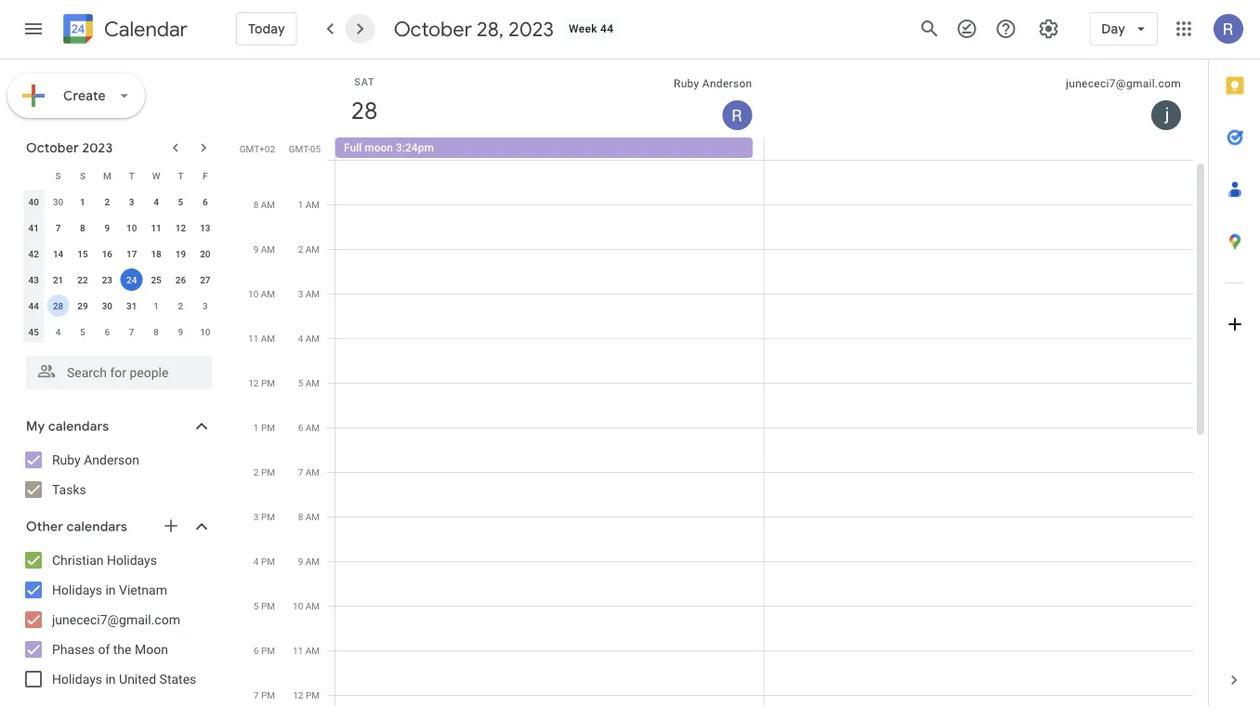 Task type: vqa. For each thing, say whether or not it's contained in the screenshot.


Task type: locate. For each thing, give the bounding box(es) containing it.
10 right the november 3 element
[[248, 288, 259, 299]]

0 horizontal spatial t
[[129, 170, 135, 181]]

sat 28
[[350, 76, 376, 126]]

7
[[56, 222, 61, 233], [129, 326, 134, 337], [298, 467, 303, 478], [254, 690, 259, 701]]

4 for november 4 element
[[56, 326, 61, 337]]

september 30 element
[[47, 191, 69, 213]]

holidays for holidays in united states
[[52, 672, 102, 687]]

1 horizontal spatial 12 pm
[[293, 690, 320, 701]]

1 vertical spatial 44
[[28, 300, 39, 311]]

1 vertical spatial october
[[26, 139, 79, 156]]

0 horizontal spatial junececi7@gmail.com
[[52, 612, 180, 627]]

12 right '11' element
[[175, 222, 186, 233]]

0 horizontal spatial 11 am
[[248, 333, 275, 344]]

1 horizontal spatial 44
[[601, 22, 614, 35]]

0 vertical spatial 11
[[151, 222, 161, 233]]

6 pm
[[254, 645, 275, 656]]

0 horizontal spatial 30
[[53, 196, 63, 207]]

junececi7@gmail.com inside other calendars list
[[52, 612, 180, 627]]

12 up '1 pm'
[[248, 377, 259, 389]]

7 pm
[[254, 690, 275, 701]]

0 vertical spatial anderson
[[703, 77, 752, 90]]

5 inside november 5 element
[[80, 326, 85, 337]]

1 vertical spatial 11
[[248, 333, 259, 344]]

10 am
[[248, 288, 275, 299], [293, 600, 320, 612]]

saturday, october 28 element
[[343, 89, 386, 132]]

am down 7 am
[[306, 511, 320, 522]]

15 element
[[72, 243, 94, 265]]

Search for people text field
[[37, 356, 201, 389]]

12 pm right 7 pm on the bottom left
[[293, 690, 320, 701]]

2 up 3 pm
[[254, 467, 259, 478]]

7 right 41
[[56, 222, 61, 233]]

ruby anderson down the my calendars dropdown button
[[52, 452, 139, 468]]

t left w
[[129, 170, 135, 181]]

t
[[129, 170, 135, 181], [178, 170, 184, 181]]

6 left november 7 element
[[105, 326, 110, 337]]

2 down 1 am
[[298, 244, 303, 255]]

8 am right 3 pm
[[298, 511, 320, 522]]

23 element
[[96, 269, 118, 291]]

2 t from the left
[[178, 170, 184, 181]]

sat
[[354, 76, 375, 87]]

anderson inside 28 column header
[[703, 77, 752, 90]]

other calendars
[[26, 519, 127, 535]]

2 for november 2 element
[[178, 300, 183, 311]]

9 left 10 element
[[105, 222, 110, 233]]

s
[[55, 170, 61, 181], [80, 170, 85, 181]]

calendars up christian holidays
[[67, 519, 127, 535]]

1 t from the left
[[129, 170, 135, 181]]

0 horizontal spatial 9 am
[[253, 244, 275, 255]]

1
[[80, 196, 85, 207], [298, 199, 303, 210], [154, 300, 159, 311], [254, 422, 259, 433]]

1 horizontal spatial 12
[[248, 377, 259, 389]]

gmt+02
[[240, 143, 275, 154]]

6 right '1 pm'
[[298, 422, 303, 433]]

41
[[28, 222, 39, 233]]

4 for 4 am
[[298, 333, 303, 344]]

11 right 6 pm
[[293, 645, 303, 656]]

1 s from the left
[[55, 170, 61, 181]]

2 for 2 pm
[[254, 467, 259, 478]]

1 up the 2 am
[[298, 199, 303, 210]]

28 down "sat"
[[350, 95, 376, 126]]

2 horizontal spatial 12
[[293, 690, 303, 701]]

1 horizontal spatial 10 am
[[293, 600, 320, 612]]

11 right 10 element
[[151, 222, 161, 233]]

ruby anderson
[[674, 77, 752, 90], [52, 452, 139, 468]]

1 vertical spatial in
[[105, 672, 116, 687]]

0 horizontal spatial ruby anderson
[[52, 452, 139, 468]]

7 down 6 pm
[[254, 690, 259, 701]]

44 right 'week'
[[601, 22, 614, 35]]

in for vietnam
[[105, 582, 116, 598]]

7 left november 8 element
[[129, 326, 134, 337]]

1 for 1 am
[[298, 199, 303, 210]]

2023 right 28,
[[509, 16, 554, 42]]

22
[[77, 274, 88, 285]]

8 am left 1 am
[[253, 199, 275, 210]]

17 element
[[121, 243, 143, 265]]

ruby
[[674, 77, 700, 90], [52, 452, 81, 468]]

row
[[327, 160, 1194, 707], [21, 163, 218, 189], [21, 189, 218, 215], [21, 215, 218, 241], [21, 241, 218, 267], [21, 267, 218, 293], [21, 293, 218, 319], [21, 319, 218, 345]]

holidays down the phases on the bottom
[[52, 672, 102, 687]]

0 vertical spatial calendars
[[48, 418, 109, 435]]

6 down 5 pm
[[254, 645, 259, 656]]

9 am left the 2 am
[[253, 244, 275, 255]]

week 44
[[569, 22, 614, 35]]

8
[[253, 199, 259, 210], [80, 222, 85, 233], [154, 326, 159, 337], [298, 511, 303, 522]]

43
[[28, 274, 39, 285]]

1 vertical spatial 11 am
[[293, 645, 320, 656]]

0 vertical spatial 44
[[601, 22, 614, 35]]

junececi7@gmail.com down 'day' dropdown button
[[1066, 77, 1181, 90]]

1 horizontal spatial 11 am
[[293, 645, 320, 656]]

gmt-
[[289, 143, 310, 154]]

october left 28,
[[394, 16, 472, 42]]

28 inside column header
[[350, 95, 376, 126]]

today button
[[236, 7, 297, 51]]

1 vertical spatial ruby
[[52, 452, 81, 468]]

9
[[105, 222, 110, 233], [253, 244, 259, 255], [178, 326, 183, 337], [298, 556, 303, 567]]

11 inside october 2023 grid
[[151, 222, 161, 233]]

calendars inside dropdown button
[[48, 418, 109, 435]]

9 am
[[253, 244, 275, 255], [298, 556, 320, 567]]

am down 1 am
[[306, 244, 320, 255]]

christian
[[52, 553, 104, 568]]

0 vertical spatial 12 pm
[[248, 377, 275, 389]]

12 inside row group
[[175, 222, 186, 233]]

1 horizontal spatial junececi7@gmail.com
[[1066, 77, 1181, 90]]

31 element
[[121, 295, 143, 317]]

holidays
[[107, 553, 157, 568], [52, 582, 102, 598], [52, 672, 102, 687]]

calendars inside 'dropdown button'
[[67, 519, 127, 535]]

1 vertical spatial junececi7@gmail.com
[[52, 612, 180, 627]]

10
[[126, 222, 137, 233], [248, 288, 259, 299], [200, 326, 211, 337], [293, 600, 303, 612]]

3 up 10 element
[[129, 196, 134, 207]]

holidays in united states
[[52, 672, 196, 687]]

3
[[129, 196, 134, 207], [298, 288, 303, 299], [203, 300, 208, 311], [254, 511, 259, 522]]

calendar
[[104, 16, 188, 42]]

november 2 element
[[170, 295, 192, 317]]

5 up 12 element
[[178, 196, 183, 207]]

3 down the 2 am
[[298, 288, 303, 299]]

2 horizontal spatial 11
[[293, 645, 303, 656]]

row group containing 40
[[21, 189, 218, 345]]

2 in from the top
[[105, 672, 116, 687]]

tasks
[[52, 482, 86, 497]]

3 pm
[[254, 511, 275, 522]]

full moon 3:24pm row
[[327, 138, 1208, 160]]

30 element
[[96, 295, 118, 317]]

in for united
[[105, 672, 116, 687]]

None search field
[[0, 349, 231, 389]]

october up the september 30 element
[[26, 139, 79, 156]]

anderson down the my calendars dropdown button
[[84, 452, 139, 468]]

5 down 4 am
[[298, 377, 303, 389]]

4 inside november 4 element
[[56, 326, 61, 337]]

1 horizontal spatial 30
[[102, 300, 112, 311]]

pm
[[261, 377, 275, 389], [261, 422, 275, 433], [261, 467, 275, 478], [261, 511, 275, 522], [261, 556, 275, 567], [261, 600, 275, 612], [261, 645, 275, 656], [261, 690, 275, 701], [306, 690, 320, 701]]

1 in from the top
[[105, 582, 116, 598]]

12 element
[[170, 217, 192, 239]]

2 down m at the top left
[[105, 196, 110, 207]]

0 horizontal spatial 12
[[175, 222, 186, 233]]

calendars right 'my'
[[48, 418, 109, 435]]

am right 6 pm
[[306, 645, 320, 656]]

30
[[53, 196, 63, 207], [102, 300, 112, 311]]

other calendars button
[[4, 512, 231, 542]]

7 for 7 am
[[298, 467, 303, 478]]

am up the 2 am
[[306, 199, 320, 210]]

0 horizontal spatial 28
[[53, 300, 63, 311]]

pm left 7 am
[[261, 467, 275, 478]]

day
[[1102, 20, 1126, 37]]

am left 3 am
[[261, 288, 275, 299]]

gmt-05
[[289, 143, 321, 154]]

44 left 28 element on the left top
[[28, 300, 39, 311]]

1 right 31 element
[[154, 300, 159, 311]]

the
[[113, 642, 132, 657]]

0 horizontal spatial 2023
[[82, 139, 113, 156]]

6 for 6 am
[[298, 422, 303, 433]]

6 for 6 pm
[[254, 645, 259, 656]]

1 horizontal spatial 11
[[248, 333, 259, 344]]

pm down 2 pm
[[261, 511, 275, 522]]

5 left november 6 element
[[80, 326, 85, 337]]

2023 up m at the top left
[[82, 139, 113, 156]]

october
[[394, 16, 472, 42], [26, 139, 79, 156]]

holidays up vietnam
[[107, 553, 157, 568]]

cell
[[336, 160, 765, 707], [765, 160, 1194, 707]]

28
[[350, 95, 376, 126], [53, 300, 63, 311]]

8 right 3 pm
[[298, 511, 303, 522]]

0 vertical spatial junececi7@gmail.com
[[1066, 77, 1181, 90]]

2
[[105, 196, 110, 207], [298, 244, 303, 255], [178, 300, 183, 311], [254, 467, 259, 478]]

0 vertical spatial ruby
[[674, 77, 700, 90]]

25
[[151, 274, 161, 285]]

junececi7@gmail.com
[[1066, 77, 1181, 90], [52, 612, 180, 627]]

1 vertical spatial 30
[[102, 300, 112, 311]]

1 vertical spatial anderson
[[84, 452, 139, 468]]

full moon 3:24pm button
[[336, 138, 753, 158]]

ruby anderson up full moon 3:24pm row
[[674, 77, 752, 90]]

0 vertical spatial in
[[105, 582, 116, 598]]

7 right 2 pm
[[298, 467, 303, 478]]

main drawer image
[[22, 18, 45, 40]]

10 element
[[121, 217, 143, 239]]

1 vertical spatial ruby anderson
[[52, 452, 139, 468]]

24
[[126, 274, 137, 285]]

0 vertical spatial 10 am
[[248, 288, 275, 299]]

holidays down christian
[[52, 582, 102, 598]]

4
[[154, 196, 159, 207], [56, 326, 61, 337], [298, 333, 303, 344], [254, 556, 259, 567]]

calendars for other calendars
[[67, 519, 127, 535]]

pm left the 6 am
[[261, 422, 275, 433]]

11 am left 4 am
[[248, 333, 275, 344]]

0 horizontal spatial 11
[[151, 222, 161, 233]]

2 vertical spatial 12
[[293, 690, 303, 701]]

05
[[310, 143, 321, 154]]

11
[[151, 222, 161, 233], [248, 333, 259, 344], [293, 645, 303, 656]]

28 cell
[[46, 293, 70, 319]]

0 horizontal spatial s
[[55, 170, 61, 181]]

0 horizontal spatial ruby
[[52, 452, 81, 468]]

30 right the 29 element
[[102, 300, 112, 311]]

29 element
[[72, 295, 94, 317]]

44
[[601, 22, 614, 35], [28, 300, 39, 311]]

1 horizontal spatial t
[[178, 170, 184, 181]]

1 horizontal spatial 28
[[350, 95, 376, 126]]

1 horizontal spatial ruby
[[674, 77, 700, 90]]

11 right november 10 element
[[248, 333, 259, 344]]

1 horizontal spatial ruby anderson
[[674, 77, 752, 90]]

states
[[160, 672, 196, 687]]

12 right 7 pm on the bottom left
[[293, 690, 303, 701]]

0 horizontal spatial 44
[[28, 300, 39, 311]]

17
[[126, 248, 137, 259]]

0 vertical spatial 11 am
[[248, 333, 275, 344]]

1 horizontal spatial s
[[80, 170, 85, 181]]

s up the september 30 element
[[55, 170, 61, 181]]

10 left '11' element
[[126, 222, 137, 233]]

24, today element
[[121, 269, 143, 291]]

27 element
[[194, 269, 216, 291]]

0 horizontal spatial 10 am
[[248, 288, 275, 299]]

1 for 1 pm
[[254, 422, 259, 433]]

28 left 29
[[53, 300, 63, 311]]

ruby anderson inside my calendars list
[[52, 452, 139, 468]]

junececi7@gmail.com up phases of the moon
[[52, 612, 180, 627]]

4 down 3 am
[[298, 333, 303, 344]]

am
[[261, 199, 275, 210], [306, 199, 320, 210], [261, 244, 275, 255], [306, 244, 320, 255], [261, 288, 275, 299], [306, 288, 320, 299], [261, 333, 275, 344], [306, 333, 320, 344], [306, 377, 320, 389], [306, 422, 320, 433], [306, 467, 320, 478], [306, 511, 320, 522], [306, 556, 320, 567], [306, 600, 320, 612], [306, 645, 320, 656]]

20 element
[[194, 243, 216, 265]]

0 vertical spatial 28
[[350, 95, 376, 126]]

3:24pm
[[396, 141, 434, 154]]

0 horizontal spatial 8 am
[[253, 199, 275, 210]]

0 horizontal spatial october
[[26, 139, 79, 156]]

am down the 6 am
[[306, 467, 320, 478]]

3 right november 2 element
[[203, 300, 208, 311]]

0 vertical spatial 30
[[53, 196, 63, 207]]

1 horizontal spatial 9 am
[[298, 556, 320, 567]]

5 down "4 pm"
[[254, 600, 259, 612]]

0 horizontal spatial anderson
[[84, 452, 139, 468]]

21 element
[[47, 269, 69, 291]]

november 3 element
[[194, 295, 216, 317]]

0 vertical spatial october
[[394, 16, 472, 42]]

18 element
[[145, 243, 167, 265]]

2 vertical spatial 11
[[293, 645, 303, 656]]

tab list
[[1209, 59, 1260, 654]]

0 vertical spatial ruby anderson
[[674, 77, 752, 90]]

4 am
[[298, 333, 320, 344]]

other calendars list
[[4, 546, 231, 694]]

30 for 30 element
[[102, 300, 112, 311]]

pm down "4 pm"
[[261, 600, 275, 612]]

row containing 43
[[21, 267, 218, 293]]

25 element
[[145, 269, 167, 291]]

t right w
[[178, 170, 184, 181]]

1 horizontal spatial 2023
[[509, 16, 554, 42]]

2023
[[509, 16, 554, 42], [82, 139, 113, 156]]

anderson up full moon 3:24pm row
[[703, 77, 752, 90]]

5 for 5 am
[[298, 377, 303, 389]]

1 vertical spatial 8 am
[[298, 511, 320, 522]]

28 column header
[[336, 59, 765, 138]]

0 vertical spatial 9 am
[[253, 244, 275, 255]]

row group
[[21, 189, 218, 345]]

2 right november 1 element
[[178, 300, 183, 311]]

3 up "4 pm"
[[254, 511, 259, 522]]

26
[[175, 274, 186, 285]]

october 2023 grid
[[18, 163, 218, 345]]

s left m at the top left
[[80, 170, 85, 181]]

10 am right 5 pm
[[293, 600, 320, 612]]

row containing 40
[[21, 189, 218, 215]]

8 up 15 element
[[80, 222, 85, 233]]

in down christian holidays
[[105, 582, 116, 598]]

30 right 40
[[53, 196, 63, 207]]

0 vertical spatial 12
[[175, 222, 186, 233]]

row containing 45
[[21, 319, 218, 345]]

row containing 41
[[21, 215, 218, 241]]

my calendars button
[[4, 412, 231, 442]]

12 pm up '1 pm'
[[248, 377, 275, 389]]

2 vertical spatial holidays
[[52, 672, 102, 687]]

11 am right 6 pm
[[293, 645, 320, 656]]

1 horizontal spatial october
[[394, 16, 472, 42]]

1 vertical spatial calendars
[[67, 519, 127, 535]]

13
[[200, 222, 211, 233]]

10 am left 3 am
[[248, 288, 275, 299]]

full moon 3:24pm
[[344, 141, 434, 154]]

1 vertical spatial 12 pm
[[293, 690, 320, 701]]

6
[[203, 196, 208, 207], [105, 326, 110, 337], [298, 422, 303, 433], [254, 645, 259, 656]]

12 pm
[[248, 377, 275, 389], [293, 690, 320, 701]]

0 horizontal spatial 12 pm
[[248, 377, 275, 389]]

in left united
[[105, 672, 116, 687]]

1 vertical spatial 9 am
[[298, 556, 320, 567]]

1 vertical spatial holidays
[[52, 582, 102, 598]]

1 right the september 30 element
[[80, 196, 85, 207]]

am left the 2 am
[[261, 244, 275, 255]]

1 vertical spatial 28
[[53, 300, 63, 311]]

9 am right "4 pm"
[[298, 556, 320, 567]]

full
[[344, 141, 362, 154]]

1 horizontal spatial anderson
[[703, 77, 752, 90]]

28 inside cell
[[53, 300, 63, 311]]

8 am
[[253, 199, 275, 210], [298, 511, 320, 522]]

4 left november 5 element at the left top of page
[[56, 326, 61, 337]]

my calendars
[[26, 418, 109, 435]]

ruby anderson inside 28 column header
[[674, 77, 752, 90]]

1 vertical spatial 2023
[[82, 139, 113, 156]]



Task type: describe. For each thing, give the bounding box(es) containing it.
21
[[53, 274, 63, 285]]

2 for 2 am
[[298, 244, 303, 255]]

0 vertical spatial 2023
[[509, 16, 554, 42]]

4 pm
[[254, 556, 275, 567]]

vietnam
[[119, 582, 167, 598]]

3 am
[[298, 288, 320, 299]]

5 for november 5 element at the left top of page
[[80, 326, 85, 337]]

ruby inside 28 column header
[[674, 77, 700, 90]]

pm down 5 pm
[[261, 645, 275, 656]]

ruby inside my calendars list
[[52, 452, 81, 468]]

week
[[569, 22, 597, 35]]

pm up 5 pm
[[261, 556, 275, 567]]

15
[[77, 248, 88, 259]]

pm right 7 pm on the bottom left
[[306, 690, 320, 701]]

row containing s
[[21, 163, 218, 189]]

calendar element
[[59, 10, 188, 51]]

5 for 5 pm
[[254, 600, 259, 612]]

9 right november 8 element
[[178, 326, 183, 337]]

22 element
[[72, 269, 94, 291]]

am left 4 am
[[261, 333, 275, 344]]

row containing 44
[[21, 293, 218, 319]]

2 cell from the left
[[765, 160, 1194, 707]]

13 element
[[194, 217, 216, 239]]

0 vertical spatial holidays
[[107, 553, 157, 568]]

31
[[126, 300, 137, 311]]

day button
[[1090, 7, 1158, 51]]

1 pm
[[254, 422, 275, 433]]

october 28, 2023
[[394, 16, 554, 42]]

calendar heading
[[100, 16, 188, 42]]

4 up '11' element
[[154, 196, 159, 207]]

28 grid
[[238, 59, 1208, 707]]

8 right november 7 element
[[154, 326, 159, 337]]

november 9 element
[[170, 321, 192, 343]]

28 element
[[47, 295, 69, 317]]

am down 5 am
[[306, 422, 320, 433]]

november 8 element
[[145, 321, 167, 343]]

am down 4 am
[[306, 377, 320, 389]]

8 left 1 am
[[253, 199, 259, 210]]

3 for 3 pm
[[254, 511, 259, 522]]

add other calendars image
[[162, 517, 180, 535]]

october 2023
[[26, 139, 113, 156]]

1 vertical spatial 12
[[248, 377, 259, 389]]

m
[[103, 170, 111, 181]]

november 10 element
[[194, 321, 216, 343]]

10 right 5 pm
[[293, 600, 303, 612]]

of
[[98, 642, 110, 657]]

october for october 28, 2023
[[394, 16, 472, 42]]

2 s from the left
[[80, 170, 85, 181]]

29
[[77, 300, 88, 311]]

pm left 5 am
[[261, 377, 275, 389]]

19 element
[[170, 243, 192, 265]]

am down the 2 am
[[306, 288, 320, 299]]

6 down f
[[203, 196, 208, 207]]

10 right november 9 element
[[200, 326, 211, 337]]

other
[[26, 519, 63, 535]]

16
[[102, 248, 112, 259]]

1 for november 1 element
[[154, 300, 159, 311]]

44 inside october 2023 grid
[[28, 300, 39, 311]]

november 5 element
[[72, 321, 94, 343]]

9 right "4 pm"
[[298, 556, 303, 567]]

40
[[28, 196, 39, 207]]

19
[[175, 248, 186, 259]]

w
[[152, 170, 160, 181]]

14 element
[[47, 243, 69, 265]]

today
[[248, 20, 285, 37]]

phases
[[52, 642, 95, 657]]

calendars for my calendars
[[48, 418, 109, 435]]

11 element
[[145, 217, 167, 239]]

november 6 element
[[96, 321, 118, 343]]

november 7 element
[[121, 321, 143, 343]]

7 am
[[298, 467, 320, 478]]

16 element
[[96, 243, 118, 265]]

1 vertical spatial 10 am
[[293, 600, 320, 612]]

junececi7@gmail.com inside 28 grid
[[1066, 77, 1181, 90]]

christian holidays
[[52, 553, 157, 568]]

united
[[119, 672, 156, 687]]

am right "4 pm"
[[306, 556, 320, 567]]

phases of the moon
[[52, 642, 168, 657]]

row group inside october 2023 grid
[[21, 189, 218, 345]]

6 for november 6 element
[[105, 326, 110, 337]]

18
[[151, 248, 161, 259]]

2 am
[[298, 244, 320, 255]]

5 am
[[298, 377, 320, 389]]

26 element
[[170, 269, 192, 291]]

3 for the november 3 element
[[203, 300, 208, 311]]

f
[[203, 170, 208, 181]]

create
[[63, 87, 106, 104]]

1 horizontal spatial 8 am
[[298, 511, 320, 522]]

3 for 3 am
[[298, 288, 303, 299]]

am down 3 am
[[306, 333, 320, 344]]

7 for november 7 element
[[129, 326, 134, 337]]

my
[[26, 418, 45, 435]]

holidays in vietnam
[[52, 582, 167, 598]]

october for october 2023
[[26, 139, 79, 156]]

november 4 element
[[47, 321, 69, 343]]

7 for 7 pm
[[254, 690, 259, 701]]

24 cell
[[119, 267, 144, 293]]

4 for 4 pm
[[254, 556, 259, 567]]

5 pm
[[254, 600, 275, 612]]

2 pm
[[254, 467, 275, 478]]

november 1 element
[[145, 295, 167, 317]]

settings menu image
[[1038, 18, 1060, 40]]

6 am
[[298, 422, 320, 433]]

my calendars list
[[4, 445, 231, 505]]

27
[[200, 274, 211, 285]]

9 right '20' element
[[253, 244, 259, 255]]

1 am
[[298, 199, 320, 210]]

1 cell from the left
[[336, 160, 765, 707]]

am right 5 pm
[[306, 600, 320, 612]]

row containing 42
[[21, 241, 218, 267]]

23
[[102, 274, 112, 285]]

pm down 6 pm
[[261, 690, 275, 701]]

30 for the september 30 element
[[53, 196, 63, 207]]

20
[[200, 248, 211, 259]]

14
[[53, 248, 63, 259]]

28,
[[477, 16, 504, 42]]

moon
[[365, 141, 393, 154]]

holidays for holidays in vietnam
[[52, 582, 102, 598]]

45
[[28, 326, 39, 337]]

create button
[[7, 73, 145, 118]]

moon
[[135, 642, 168, 657]]

42
[[28, 248, 39, 259]]

anderson inside my calendars list
[[84, 452, 139, 468]]

0 vertical spatial 8 am
[[253, 199, 275, 210]]

am left 1 am
[[261, 199, 275, 210]]



